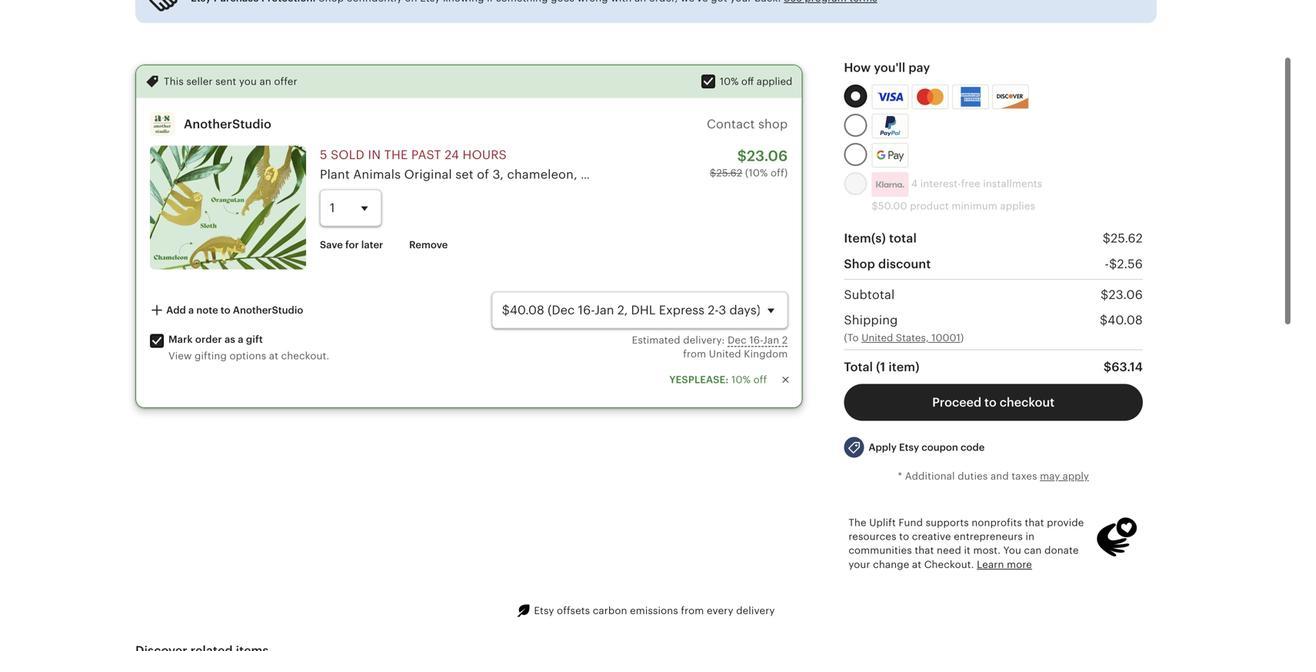 Task type: vqa. For each thing, say whether or not it's contained in the screenshot.


Task type: locate. For each thing, give the bounding box(es) containing it.
anotherstudio down sent
[[184, 117, 271, 131]]

gifting
[[195, 350, 227, 362]]

note
[[196, 305, 218, 316]]

how you'll pay
[[844, 61, 930, 75]]

cute
[[733, 168, 760, 181]]

you
[[239, 76, 257, 87]]

0 vertical spatial in
[[368, 148, 381, 162]]

23.06 up 40.08 in the right of the page
[[1109, 288, 1143, 302]]

1 horizontal spatial in
[[1026, 531, 1035, 543]]

taxes
[[1012, 471, 1038, 483]]

0 vertical spatial at
[[269, 350, 279, 362]]

etsy left offsets
[[534, 606, 554, 617]]

plant
[[763, 168, 794, 181]]

1 horizontal spatial united
[[862, 332, 894, 344]]

0 vertical spatial gift
[[797, 168, 818, 181]]

$ up -
[[1103, 232, 1111, 246]]

to right note
[[221, 305, 231, 316]]

1 horizontal spatial to
[[900, 531, 910, 543]]

to right proceed
[[985, 396, 997, 410]]

24
[[445, 148, 459, 162]]

1 vertical spatial 25.62
[[1111, 232, 1143, 246]]

1 horizontal spatial gift
[[797, 168, 818, 181]]

and right 'sloth'
[[614, 168, 637, 181]]

1 vertical spatial a
[[238, 334, 244, 346]]

0 horizontal spatial to
[[221, 305, 231, 316]]

anotherstudio link
[[184, 117, 271, 131]]

1 vertical spatial 23.06
[[1109, 288, 1143, 302]]

off down kingdom
[[754, 374, 767, 386]]

mastercard image
[[914, 87, 947, 107]]

and
[[614, 168, 637, 181], [991, 471, 1009, 483]]

1 vertical spatial in
[[1026, 531, 1035, 543]]

0 horizontal spatial a
[[188, 305, 194, 316]]

that
[[1025, 517, 1045, 529], [915, 545, 934, 557]]

to inside dropdown button
[[221, 305, 231, 316]]

learn more
[[977, 559, 1032, 571]]

save for later
[[320, 239, 383, 251]]

10% up contact
[[720, 76, 739, 87]]

united
[[862, 332, 894, 344], [709, 349, 741, 360]]

1 horizontal spatial etsy
[[899, 442, 919, 454]]

10% off applied
[[720, 76, 793, 87]]

minimum
[[952, 201, 998, 212]]

orangutan
[[640, 168, 702, 181]]

(to
[[844, 332, 859, 344]]

1 horizontal spatial at
[[912, 559, 922, 571]]

from down 'delivery:'
[[683, 349, 706, 360]]

paypal image
[[874, 116, 907, 136]]

0 vertical spatial 23.06
[[747, 148, 788, 164]]

$ 23.06 $ 25.62 (10% off)
[[710, 148, 788, 179]]

the uplift fund supports nonprofits that provide resources to creative entrepreneurs in communities that need it most. you can donate your change at checkout.
[[849, 517, 1084, 571]]

from inside the estimated delivery: dec 16-jan 2 from united kingdom
[[683, 349, 706, 360]]

may
[[1040, 471, 1060, 483]]

1 horizontal spatial and
[[991, 471, 1009, 483]]

$ for $ 23.06
[[1101, 288, 1109, 302]]

10%
[[720, 76, 739, 87], [732, 374, 751, 386]]

23.06
[[747, 148, 788, 164], [1109, 288, 1143, 302]]

(to united states, 10001 )
[[844, 332, 964, 344]]

0 horizontal spatial gift
[[246, 334, 263, 346]]

etsy
[[899, 442, 919, 454], [534, 606, 554, 617]]

at right options
[[269, 350, 279, 362]]

applied
[[757, 76, 793, 87]]

united inside the estimated delivery: dec 16-jan 2 from united kingdom
[[709, 349, 741, 360]]

plant
[[320, 168, 350, 181]]

plant animals original set of 3, chameleon, sloth and orangutan trio, cute plant gift image
[[150, 146, 306, 270]]

$ for $ 63.14
[[1104, 360, 1112, 374]]

2.56
[[1117, 257, 1143, 271]]

emissions
[[630, 606, 678, 617]]

0 vertical spatial a
[[188, 305, 194, 316]]

25.62 left the (10%
[[717, 167, 743, 179]]

a right add
[[188, 305, 194, 316]]

united down shipping
[[862, 332, 894, 344]]

nonprofits
[[972, 517, 1022, 529]]

the
[[849, 517, 867, 529]]

$ down $ 40.08 at the right of page
[[1104, 360, 1112, 374]]

- $ 2.56
[[1105, 257, 1143, 271]]

later
[[361, 239, 383, 251]]

a inside mark order as a gift view gifting options at checkout.
[[238, 334, 244, 346]]

that up can
[[1025, 517, 1045, 529]]

$ down $ 23.06 on the right of page
[[1100, 314, 1108, 328]]

add a note to anotherstudio
[[164, 305, 303, 316]]

coupon
[[922, 442, 959, 454]]

0 horizontal spatial etsy
[[534, 606, 554, 617]]

4 interest-free installments
[[909, 178, 1043, 190]]

1 horizontal spatial 25.62
[[1111, 232, 1143, 246]]

1 vertical spatial that
[[915, 545, 934, 557]]

anotherstudio image
[[150, 112, 175, 136]]

in up can
[[1026, 531, 1035, 543]]

$ for $ 23.06 $ 25.62 (10% off)
[[738, 148, 747, 164]]

0 vertical spatial from
[[683, 349, 706, 360]]

in up animals
[[368, 148, 381, 162]]

(1
[[876, 360, 886, 374]]

gift inside 5 sold in the past 24 hours plant animals original set of 3, chameleon, sloth and orangutan trio, cute plant gift
[[797, 168, 818, 181]]

0 horizontal spatial in
[[368, 148, 381, 162]]

0 vertical spatial to
[[221, 305, 231, 316]]

0 horizontal spatial 23.06
[[747, 148, 788, 164]]

and left taxes
[[991, 471, 1009, 483]]

checkout.
[[281, 350, 330, 362]]

gift up options
[[246, 334, 263, 346]]

1 vertical spatial gift
[[246, 334, 263, 346]]

0 horizontal spatial at
[[269, 350, 279, 362]]

how
[[844, 61, 871, 75]]

to down the fund
[[900, 531, 910, 543]]

anotherstudio up mark order as a gift view gifting options at checkout.
[[233, 305, 303, 316]]

creative
[[912, 531, 951, 543]]

in inside 5 sold in the past 24 hours plant animals original set of 3, chameleon, sloth and orangutan trio, cute plant gift
[[368, 148, 381, 162]]

1 vertical spatial and
[[991, 471, 1009, 483]]

1 vertical spatial anotherstudio
[[233, 305, 303, 316]]

2 vertical spatial to
[[900, 531, 910, 543]]

offer
[[274, 76, 297, 87]]

1 horizontal spatial that
[[1025, 517, 1045, 529]]

off left "applied"
[[742, 76, 754, 87]]

25.62 up - $ 2.56
[[1111, 232, 1143, 246]]

off
[[742, 76, 754, 87], [754, 374, 767, 386]]

1 vertical spatial united
[[709, 349, 741, 360]]

apply
[[869, 442, 897, 454]]

0 vertical spatial and
[[614, 168, 637, 181]]

at right change
[[912, 559, 922, 571]]

united down dec
[[709, 349, 741, 360]]

0 vertical spatial off
[[742, 76, 754, 87]]

most.
[[974, 545, 1001, 557]]

that down creative
[[915, 545, 934, 557]]

etsy right apply
[[899, 442, 919, 454]]

1 vertical spatial at
[[912, 559, 922, 571]]

0 horizontal spatial that
[[915, 545, 934, 557]]

a
[[188, 305, 194, 316], [238, 334, 244, 346]]

duties
[[958, 471, 988, 483]]

discover image
[[993, 88, 1030, 110]]

$ for $ 25.62
[[1103, 232, 1111, 246]]

code
[[961, 442, 985, 454]]

gift right off)
[[797, 168, 818, 181]]

shipping
[[844, 314, 898, 328]]

$ up $ 40.08 at the right of page
[[1101, 288, 1109, 302]]

0 vertical spatial 25.62
[[717, 167, 743, 179]]

$ down $ 25.62
[[1109, 257, 1117, 271]]

uplift fund image
[[1096, 516, 1139, 559]]

a right as
[[238, 334, 244, 346]]

to inside button
[[985, 396, 997, 410]]

can
[[1024, 545, 1042, 557]]

proceed
[[933, 396, 982, 410]]

23.06 inside the $ 23.06 $ 25.62 (10% off)
[[747, 148, 788, 164]]

23.06 for $ 23.06 $ 25.62 (10% off)
[[747, 148, 788, 164]]

0 horizontal spatial 25.62
[[717, 167, 743, 179]]

10001
[[932, 332, 961, 344]]

more
[[1007, 559, 1032, 571]]

0 vertical spatial etsy
[[899, 442, 919, 454]]

hours
[[463, 148, 507, 162]]

a inside dropdown button
[[188, 305, 194, 316]]

$ up cute
[[738, 148, 747, 164]]

from left every
[[681, 606, 704, 617]]

estimated
[[632, 335, 681, 346]]

)
[[961, 332, 964, 344]]

remove button
[[398, 231, 459, 259]]

free
[[962, 178, 981, 190]]

donate
[[1045, 545, 1079, 557]]

gift
[[797, 168, 818, 181], [246, 334, 263, 346]]

$ for $ 40.08
[[1100, 314, 1108, 328]]

0 horizontal spatial united
[[709, 349, 741, 360]]

set
[[456, 168, 474, 181]]

23.06 up the (10%
[[747, 148, 788, 164]]

view
[[168, 350, 192, 362]]

at inside the uplift fund supports nonprofits that provide resources to creative entrepreneurs in communities that need it most. you can donate your change at checkout.
[[912, 559, 922, 571]]

delivery:
[[683, 335, 725, 346]]

1 vertical spatial etsy
[[534, 606, 554, 617]]

1 horizontal spatial 23.06
[[1109, 288, 1143, 302]]

0 horizontal spatial and
[[614, 168, 637, 181]]

carbon
[[593, 606, 627, 617]]

1 vertical spatial to
[[985, 396, 997, 410]]

1 horizontal spatial a
[[238, 334, 244, 346]]

$ 40.08
[[1100, 314, 1143, 328]]

2 horizontal spatial to
[[985, 396, 997, 410]]

10% down kingdom
[[732, 374, 751, 386]]



Task type: describe. For each thing, give the bounding box(es) containing it.
checkout
[[1000, 396, 1055, 410]]

to inside the uplift fund supports nonprofits that provide resources to creative entrepreneurs in communities that need it most. you can donate your change at checkout.
[[900, 531, 910, 543]]

add a note to anotherstudio button
[[138, 297, 315, 325]]

etsy inside apply etsy coupon code dropdown button
[[899, 442, 919, 454]]

in inside the uplift fund supports nonprofits that provide resources to creative entrepreneurs in communities that need it most. you can donate your change at checkout.
[[1026, 531, 1035, 543]]

resources
[[849, 531, 897, 543]]

23.06 for $ 23.06
[[1109, 288, 1143, 302]]

1 vertical spatial from
[[681, 606, 704, 617]]

change
[[873, 559, 910, 571]]

sent
[[216, 76, 236, 87]]

chameleon,
[[507, 168, 578, 181]]

uplift
[[870, 517, 896, 529]]

it
[[964, 545, 971, 557]]

item)
[[889, 360, 920, 374]]

google pay image
[[873, 144, 908, 167]]

$ 63.14
[[1104, 360, 1143, 374]]

0 vertical spatial that
[[1025, 517, 1045, 529]]

off)
[[771, 167, 788, 179]]

discount
[[879, 257, 931, 271]]

* additional duties and taxes may apply
[[898, 471, 1089, 483]]

you'll
[[874, 61, 906, 75]]

(10%
[[745, 167, 768, 179]]

dec 16-jan 2 link
[[728, 335, 788, 346]]

total (1 item)
[[844, 360, 920, 374]]

american express image
[[955, 87, 987, 107]]

-
[[1105, 257, 1109, 271]]

additional
[[905, 471, 955, 483]]

$ 25.62
[[1103, 232, 1143, 246]]

dec
[[728, 335, 747, 346]]

animals
[[353, 168, 401, 181]]

*
[[898, 471, 903, 483]]

shop
[[759, 117, 788, 131]]

sloth
[[581, 168, 611, 181]]

seller
[[186, 76, 213, 87]]

0 vertical spatial 10%
[[720, 76, 739, 87]]

delivery
[[736, 606, 775, 617]]

2
[[782, 335, 788, 346]]

pay in 4 installments image
[[872, 172, 909, 197]]

your
[[849, 559, 871, 571]]

shop discount
[[844, 257, 931, 271]]

this
[[164, 76, 184, 87]]

add
[[166, 305, 186, 316]]

may apply button
[[1040, 470, 1089, 484]]

63.14
[[1112, 360, 1143, 374]]

product
[[910, 201, 949, 212]]

shop
[[844, 257, 876, 271]]

entrepreneurs
[[954, 531, 1023, 543]]

1 vertical spatial off
[[754, 374, 767, 386]]

total
[[889, 232, 917, 246]]

contact shop button
[[707, 117, 788, 131]]

save
[[320, 239, 343, 251]]

16-
[[750, 335, 763, 346]]

item(s) total
[[844, 232, 917, 246]]

40.08
[[1108, 314, 1143, 328]]

installments
[[984, 178, 1043, 190]]

item(s)
[[844, 232, 886, 246]]

offsets
[[557, 606, 590, 617]]

you
[[1004, 545, 1022, 557]]

plant animals original set of 3, chameleon, sloth and orangutan trio, cute plant gift link
[[320, 168, 818, 181]]

$ 23.06
[[1101, 288, 1143, 302]]

provide
[[1047, 517, 1084, 529]]

subtotal
[[844, 288, 895, 302]]

mark
[[168, 334, 193, 346]]

total
[[844, 360, 873, 374]]

an
[[260, 76, 271, 87]]

remove
[[409, 239, 448, 251]]

the
[[384, 148, 408, 162]]

proceed to checkout button
[[844, 384, 1143, 421]]

trio,
[[705, 168, 729, 181]]

jan
[[763, 335, 780, 346]]

applies
[[1001, 201, 1036, 212]]

anotherstudio inside dropdown button
[[233, 305, 303, 316]]

apply
[[1063, 471, 1089, 483]]

this seller sent you an offer
[[164, 76, 297, 87]]

learn
[[977, 559, 1004, 571]]

0 vertical spatial anotherstudio
[[184, 117, 271, 131]]

as
[[225, 334, 235, 346]]

$50.00
[[872, 201, 908, 212]]

$ left cute
[[710, 167, 717, 179]]

25.62 inside the $ 23.06 $ 25.62 (10% off)
[[717, 167, 743, 179]]

gift inside mark order as a gift view gifting options at checkout.
[[246, 334, 263, 346]]

0 vertical spatial united
[[862, 332, 894, 344]]

contact
[[707, 117, 755, 131]]

visa image
[[877, 90, 903, 104]]

interest-
[[921, 178, 962, 190]]

and inside 5 sold in the past 24 hours plant animals original set of 3, chameleon, sloth and orangutan trio, cute plant gift
[[614, 168, 637, 181]]

1 vertical spatial 10%
[[732, 374, 751, 386]]

4
[[912, 178, 918, 190]]

communities
[[849, 545, 912, 557]]

need
[[937, 545, 962, 557]]

supports
[[926, 517, 969, 529]]

sold
[[331, 148, 365, 162]]

5 sold in the past 24 hours plant animals original set of 3, chameleon, sloth and orangutan trio, cute plant gift
[[320, 148, 818, 181]]

etsy offsets carbon emissions from every delivery
[[534, 606, 775, 617]]

at inside mark order as a gift view gifting options at checkout.
[[269, 350, 279, 362]]

every
[[707, 606, 734, 617]]

apply etsy coupon code button
[[833, 431, 997, 465]]



